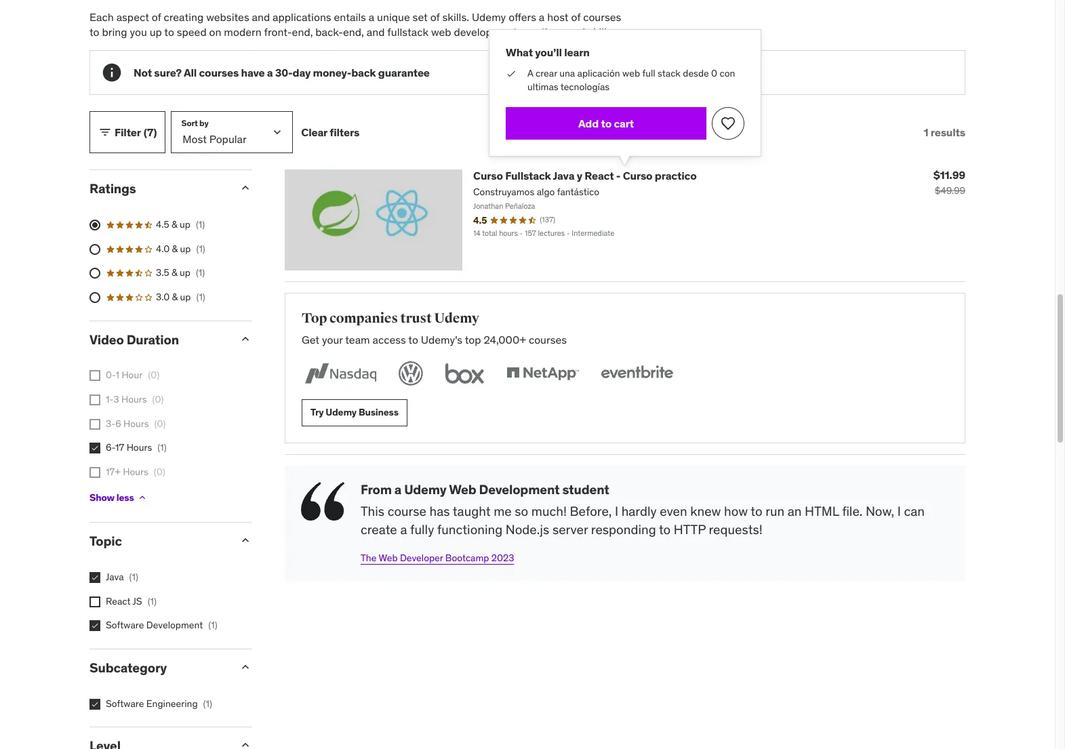 Task type: describe. For each thing, give the bounding box(es) containing it.
nasdaq image
[[302, 358, 380, 388]]

14 total hours
[[473, 229, 518, 238]]

student
[[563, 481, 609, 498]]

3-6 hours (0)
[[106, 417, 166, 430]]

0 horizontal spatial react
[[106, 595, 131, 607]]

now,
[[866, 503, 895, 520]]

0 vertical spatial skills.
[[442, 10, 469, 23]]

development
[[454, 25, 517, 39]]

$11.99
[[934, 168, 966, 182]]

0-
[[106, 369, 116, 381]]

requests!
[[709, 522, 763, 538]]

aspect
[[116, 10, 149, 23]]

trust
[[400, 310, 432, 327]]

applications
[[273, 10, 331, 23]]

create
[[361, 522, 397, 538]]

volkswagen image
[[396, 358, 426, 388]]

fullstack
[[505, 169, 551, 183]]

software for software engineering
[[106, 698, 144, 710]]

(0) for 0-1 hour (0)
[[148, 369, 159, 381]]

fully
[[410, 522, 434, 538]]

hours for 3-6 hours
[[123, 417, 149, 430]]

0 horizontal spatial 1
[[116, 369, 119, 381]]

xsmall image inside show less button
[[137, 493, 148, 503]]

2 end, from the left
[[343, 25, 364, 39]]

full
[[642, 67, 655, 79]]

y
[[577, 169, 582, 183]]

& for 3.5
[[172, 267, 177, 279]]

not sure? all courses have a 30-day money-back guarantee
[[134, 66, 430, 79]]

netapp image
[[504, 358, 582, 388]]

$11.99 $49.99
[[934, 168, 966, 197]]

your
[[322, 333, 343, 347]]

learn
[[564, 45, 590, 59]]

to down creating
[[164, 25, 174, 39]]

con
[[720, 67, 735, 79]]

ratings button
[[90, 181, 228, 197]]

3
[[114, 393, 119, 405]]

a up practices
[[539, 10, 545, 23]]

6-17 hours (1)
[[106, 442, 167, 454]]

knew
[[690, 503, 721, 520]]

4.5 for 4.5
[[473, 214, 487, 226]]

udemy inside from a udemy web development student this course has taught me so much! before, i hardly even knew how to run an html file. now, i can create a fully functioning node.js server responding to http requests!
[[404, 481, 447, 498]]

developer
[[400, 552, 443, 564]]

can
[[904, 503, 925, 520]]

1 of from the left
[[152, 10, 161, 23]]

top
[[302, 310, 327, 327]]

4.5 for 4.5 & up (1)
[[156, 218, 169, 231]]

1 vertical spatial skills.
[[588, 25, 615, 39]]

server
[[553, 522, 588, 538]]

2 i from the left
[[898, 503, 901, 520]]

xsmall image for software
[[90, 621, 100, 632]]

practico
[[655, 169, 697, 183]]

websites
[[206, 10, 249, 23]]

tecnologías
[[561, 81, 610, 93]]

not
[[134, 66, 152, 79]]

clear filters
[[301, 125, 359, 139]]

0 horizontal spatial courses
[[199, 66, 239, 79]]

add
[[578, 116, 599, 130]]

show less
[[90, 492, 134, 504]]

small image for ratings
[[239, 181, 252, 195]]

wishlist image
[[720, 116, 736, 132]]

http
[[674, 522, 706, 538]]

udemy inside each aspect of creating websites and applications entails a unique set of skills. udemy offers a host of courses to bring you up to speed on modern front-end, back-end, and fullstack web development practices and skills.
[[472, 10, 506, 23]]

small image for topic
[[239, 534, 252, 547]]

have
[[241, 66, 265, 79]]

what
[[506, 45, 533, 59]]

to inside button
[[601, 116, 612, 130]]

business
[[359, 406, 399, 419]]

development inside from a udemy web development student this course has taught me so much! before, i hardly even knew how to run an html file. now, i can create a fully functioning node.js server responding to http requests!
[[479, 481, 560, 498]]

157
[[525, 229, 536, 238]]

duration
[[127, 331, 179, 348]]

all
[[184, 66, 197, 79]]

js
[[133, 595, 142, 607]]

web inside from a udemy web development student this course has taught me so much! before, i hardly even knew how to run an html file. now, i can create a fully functioning node.js server responding to http requests!
[[449, 481, 476, 498]]

filter
[[115, 125, 141, 139]]

practices
[[520, 25, 565, 39]]

1 horizontal spatial and
[[367, 25, 385, 39]]

guarantee
[[378, 66, 430, 79]]

creating
[[164, 10, 204, 23]]

a right from at the bottom of page
[[394, 481, 402, 498]]

intermediate
[[572, 229, 614, 238]]

bring
[[102, 25, 127, 39]]

companies
[[330, 310, 398, 327]]

to left run
[[751, 503, 763, 520]]

1 results status
[[924, 125, 966, 139]]

a left 30-
[[267, 66, 273, 79]]

access
[[373, 333, 406, 347]]

back-
[[316, 25, 343, 39]]

courses inside each aspect of creating websites and applications entails a unique set of skills. udemy offers a host of courses to bring you up to speed on modern front-end, back-end, and fullstack web development practices and skills.
[[583, 10, 621, 23]]

4.0 & up (1)
[[156, 243, 205, 255]]

137 reviews element
[[540, 215, 556, 226]]

each aspect of creating websites and applications entails a unique set of skills. udemy offers a host of courses to bring you up to speed on modern front-end, back-end, and fullstack web development practices and skills.
[[90, 10, 621, 39]]

a down course
[[400, 522, 407, 538]]

24,000+
[[484, 333, 526, 347]]

web inside a crear una aplicación web full stack desde 0 con ultimas tecnologías
[[623, 67, 640, 79]]

desde
[[683, 67, 709, 79]]

hours
[[499, 229, 518, 238]]

clear filters button
[[301, 111, 359, 154]]

2 curso from the left
[[623, 169, 653, 183]]

much!
[[532, 503, 567, 520]]

$49.99
[[935, 185, 966, 197]]

3.5
[[156, 267, 169, 279]]

2023
[[492, 552, 514, 564]]

top
[[465, 333, 481, 347]]

each
[[90, 10, 114, 23]]

a right entails
[[369, 10, 374, 23]]

0 horizontal spatial java
[[106, 571, 124, 583]]

stack
[[658, 67, 681, 79]]

add to cart
[[578, 116, 634, 130]]

lectures
[[538, 229, 565, 238]]

udemy's
[[421, 333, 463, 347]]

has
[[430, 503, 450, 520]]

udemy right try
[[326, 406, 357, 419]]

web inside each aspect of creating websites and applications entails a unique set of skills. udemy offers a host of courses to bring you up to speed on modern front-end, back-end, and fullstack web development practices and skills.
[[431, 25, 451, 39]]

functioning
[[437, 522, 503, 538]]

up for 3.0 & up
[[180, 291, 191, 303]]

courses inside top companies trust udemy get your team access to udemy's top 24,000+ courses
[[529, 333, 567, 347]]

construyamos
[[473, 186, 535, 198]]

sure?
[[154, 66, 182, 79]]

xsmall image for 0-
[[90, 370, 100, 381]]

try udemy business
[[311, 406, 399, 419]]

video duration
[[90, 331, 179, 348]]



Task type: locate. For each thing, give the bounding box(es) containing it.
(0)
[[148, 369, 159, 381], [152, 393, 164, 405], [154, 417, 166, 430], [154, 466, 165, 478]]

total
[[482, 229, 497, 238]]

xsmall image for react js (1)
[[90, 597, 100, 607]]

modern
[[224, 25, 262, 39]]

3 xsmall image from the top
[[90, 443, 100, 454]]

host
[[547, 10, 569, 23]]

xsmall image left 3-
[[90, 419, 100, 430]]

file.
[[842, 503, 863, 520]]

0 vertical spatial courses
[[583, 10, 621, 23]]

2 & from the top
[[172, 243, 178, 255]]

hours right 3
[[121, 393, 147, 405]]

clear
[[301, 125, 327, 139]]

web right fullstack
[[431, 25, 451, 39]]

how
[[724, 503, 748, 520]]

courses right all
[[199, 66, 239, 79]]

1 & from the top
[[172, 218, 177, 231]]

0 vertical spatial software
[[106, 619, 144, 632]]

xsmall image
[[506, 67, 517, 81], [90, 395, 100, 405], [137, 493, 148, 503], [90, 597, 100, 607], [90, 699, 100, 710]]

1 horizontal spatial web
[[623, 67, 640, 79]]

hours for 1-3 hours
[[121, 393, 147, 405]]

course
[[388, 503, 427, 520]]

show
[[90, 492, 114, 504]]

ultimas
[[528, 81, 559, 93]]

eventbrite image
[[598, 358, 676, 388]]

& up the 4.0 & up (1)
[[172, 218, 177, 231]]

1 vertical spatial react
[[106, 595, 131, 607]]

2 xsmall image from the top
[[90, 419, 100, 430]]

2 small image from the top
[[239, 534, 252, 547]]

& for 4.5
[[172, 218, 177, 231]]

xsmall image left react js (1)
[[90, 597, 100, 607]]

4.5
[[473, 214, 487, 226], [156, 218, 169, 231]]

0 horizontal spatial curso
[[473, 169, 503, 183]]

udemy inside top companies trust udemy get your team access to udemy's top 24,000+ courses
[[434, 310, 479, 327]]

get
[[302, 333, 319, 347]]

udemy
[[472, 10, 506, 23], [434, 310, 479, 327], [326, 406, 357, 419], [404, 481, 447, 498]]

6 xsmall image from the top
[[90, 621, 100, 632]]

react inside curso fullstack java y react - curso practico construyamos algo fantástico jonathan peñaloza
[[585, 169, 614, 183]]

development up "subcategory" dropdown button
[[146, 619, 203, 632]]

4.0
[[156, 243, 170, 255]]

xsmall image left 1-
[[90, 395, 100, 405]]

3-
[[106, 417, 115, 430]]

0 vertical spatial small image
[[239, 181, 252, 195]]

1 vertical spatial software
[[106, 698, 144, 710]]

0 horizontal spatial web
[[379, 552, 398, 564]]

java up react js (1)
[[106, 571, 124, 583]]

0 horizontal spatial i
[[615, 503, 618, 520]]

& for 4.0
[[172, 243, 178, 255]]

xsmall image left 6-
[[90, 443, 100, 454]]

1 horizontal spatial curso
[[623, 169, 653, 183]]

end, down entails
[[343, 25, 364, 39]]

web up taught
[[449, 481, 476, 498]]

6-
[[106, 442, 115, 454]]

hardly
[[622, 503, 657, 520]]

3.0
[[156, 291, 170, 303]]

results
[[931, 125, 966, 139]]

0 vertical spatial java
[[553, 169, 575, 183]]

courses up learn
[[583, 10, 621, 23]]

udemy up development
[[472, 10, 506, 23]]

offers
[[509, 10, 536, 23]]

hours for 6-17 hours
[[127, 442, 152, 454]]

back
[[351, 66, 376, 79]]

0 horizontal spatial and
[[252, 10, 270, 23]]

html
[[805, 503, 839, 520]]

hours right 6
[[123, 417, 149, 430]]

video
[[90, 331, 124, 348]]

subcategory
[[90, 660, 167, 676]]

development up so
[[479, 481, 560, 498]]

xsmall image left java (1)
[[90, 572, 100, 583]]

box image
[[442, 358, 488, 388]]

i up responding
[[615, 503, 618, 520]]

subcategory button
[[90, 660, 228, 676]]

1 curso from the left
[[473, 169, 503, 183]]

up up the 4.0 & up (1)
[[180, 218, 190, 231]]

& for 3.0
[[172, 291, 178, 303]]

ratings
[[90, 181, 136, 197]]

1 horizontal spatial 1
[[924, 125, 929, 139]]

small image for subcategory
[[239, 660, 252, 674]]

xsmall image left a
[[506, 67, 517, 81]]

1 results
[[924, 125, 966, 139]]

(0) for 3-6 hours (0)
[[154, 417, 166, 430]]

udemy up has in the left bottom of the page
[[404, 481, 447, 498]]

3 of from the left
[[571, 10, 581, 23]]

xsmall image left 17+
[[90, 467, 100, 478]]

1 horizontal spatial of
[[430, 10, 440, 23]]

web
[[449, 481, 476, 498], [379, 552, 398, 564]]

software for software development
[[106, 619, 144, 632]]

(0) up 3-6 hours (0)
[[152, 393, 164, 405]]

responding
[[591, 522, 656, 538]]

& right 3.5
[[172, 267, 177, 279]]

xsmall image for software engineering (1)
[[90, 699, 100, 710]]

so
[[515, 503, 528, 520]]

1 small image from the top
[[239, 181, 252, 195]]

of right the set
[[430, 10, 440, 23]]

react js (1)
[[106, 595, 157, 607]]

6
[[115, 417, 121, 430]]

1 end, from the left
[[292, 25, 313, 39]]

1 software from the top
[[106, 619, 144, 632]]

2 software from the top
[[106, 698, 144, 710]]

up right 3.0
[[180, 291, 191, 303]]

curso right -
[[623, 169, 653, 183]]

of right aspect
[[152, 10, 161, 23]]

(0) right hour
[[148, 369, 159, 381]]

2 horizontal spatial courses
[[583, 10, 621, 23]]

4 & from the top
[[172, 291, 178, 303]]

java (1)
[[106, 571, 138, 583]]

and down unique at top left
[[367, 25, 385, 39]]

1 horizontal spatial skills.
[[588, 25, 615, 39]]

1 horizontal spatial web
[[449, 481, 476, 498]]

1 vertical spatial 1
[[116, 369, 119, 381]]

(7)
[[144, 125, 157, 139]]

java left y
[[553, 169, 575, 183]]

crear
[[536, 67, 557, 79]]

team
[[345, 333, 370, 347]]

hours right 17+
[[123, 466, 148, 478]]

(0) for 1-3 hours (0)
[[152, 393, 164, 405]]

small image
[[239, 181, 252, 195], [239, 534, 252, 547], [239, 739, 252, 749]]

0 vertical spatial react
[[585, 169, 614, 183]]

hours right '17'
[[127, 442, 152, 454]]

filters
[[330, 125, 359, 139]]

xsmall image for 17+
[[90, 467, 100, 478]]

react left js
[[106, 595, 131, 607]]

of right host
[[571, 10, 581, 23]]

0 horizontal spatial end,
[[292, 25, 313, 39]]

the web developer bootcamp 2023 link
[[361, 552, 514, 564]]

0 vertical spatial 1
[[924, 125, 929, 139]]

web left the 'full'
[[623, 67, 640, 79]]

0 horizontal spatial skills.
[[442, 10, 469, 23]]

i left can
[[898, 503, 901, 520]]

2 horizontal spatial of
[[571, 10, 581, 23]]

xsmall image for 6-
[[90, 443, 100, 454]]

1 horizontal spatial courses
[[529, 333, 567, 347]]

xsmall image for 3-
[[90, 419, 100, 430]]

java inside curso fullstack java y react - curso practico construyamos algo fantástico jonathan peñaloza
[[553, 169, 575, 183]]

skills. up development
[[442, 10, 469, 23]]

jonathan
[[473, 202, 503, 211]]

up right 4.0
[[180, 243, 191, 255]]

before,
[[570, 503, 612, 520]]

aplicación
[[577, 67, 620, 79]]

an
[[788, 503, 802, 520]]

curso up construyamos
[[473, 169, 503, 183]]

udemy up udemy's in the top left of the page
[[434, 310, 479, 327]]

1 left hour
[[116, 369, 119, 381]]

0 vertical spatial web
[[449, 481, 476, 498]]

to left cart
[[601, 116, 612, 130]]

set
[[413, 10, 428, 23]]

2 horizontal spatial and
[[567, 25, 585, 39]]

1 horizontal spatial development
[[479, 481, 560, 498]]

from a udemy web development student this course has taught me so much! before, i hardly even knew how to run an html file. now, i can create a fully functioning node.js server responding to http requests!
[[361, 481, 925, 538]]

xsmall image for java
[[90, 572, 100, 583]]

entails
[[334, 10, 366, 23]]

and up front-
[[252, 10, 270, 23]]

to down "even"
[[659, 522, 671, 538]]

and up learn
[[567, 25, 585, 39]]

to inside top companies trust udemy get your team access to udemy's top 24,000+ courses
[[408, 333, 418, 347]]

1 inside status
[[924, 125, 929, 139]]

1 vertical spatial small image
[[239, 332, 252, 346]]

0 horizontal spatial web
[[431, 25, 451, 39]]

up for 4.0 & up
[[180, 243, 191, 255]]

1 vertical spatial development
[[146, 619, 203, 632]]

1 i from the left
[[615, 503, 618, 520]]

1 xsmall image from the top
[[90, 370, 100, 381]]

web right the the
[[379, 552, 398, 564]]

0 vertical spatial small image
[[98, 126, 112, 139]]

algo
[[537, 186, 555, 198]]

end, down the applications
[[292, 25, 313, 39]]

add to cart button
[[506, 107, 707, 140]]

fantástico
[[557, 186, 600, 198]]

software development (1)
[[106, 619, 218, 632]]

2 vertical spatial courses
[[529, 333, 567, 347]]

xsmall image left 0-
[[90, 370, 100, 381]]

1 horizontal spatial react
[[585, 169, 614, 183]]

0 vertical spatial development
[[479, 481, 560, 498]]

& right 3.0
[[172, 291, 178, 303]]

una
[[560, 67, 575, 79]]

0 horizontal spatial of
[[152, 10, 161, 23]]

of
[[152, 10, 161, 23], [430, 10, 440, 23], [571, 10, 581, 23]]

small image
[[98, 126, 112, 139], [239, 332, 252, 346], [239, 660, 252, 674]]

1
[[924, 125, 929, 139], [116, 369, 119, 381]]

taught
[[453, 503, 491, 520]]

0 vertical spatial web
[[431, 25, 451, 39]]

to down the trust
[[408, 333, 418, 347]]

1 horizontal spatial 4.5
[[473, 214, 487, 226]]

run
[[766, 503, 785, 520]]

1 vertical spatial web
[[379, 552, 398, 564]]

& right 4.0
[[172, 243, 178, 255]]

(0) up 6-17 hours (1)
[[154, 417, 166, 430]]

react
[[585, 169, 614, 183], [106, 595, 131, 607]]

development
[[479, 481, 560, 498], [146, 619, 203, 632]]

xsmall image up subcategory
[[90, 621, 100, 632]]

software down subcategory
[[106, 698, 144, 710]]

java
[[553, 169, 575, 183], [106, 571, 124, 583]]

xsmall image right "less"
[[137, 493, 148, 503]]

up for 4.5 & up
[[180, 218, 190, 231]]

up right 3.5
[[180, 267, 190, 279]]

&
[[172, 218, 177, 231], [172, 243, 178, 255], [172, 267, 177, 279], [172, 291, 178, 303]]

xsmall image down subcategory
[[90, 699, 100, 710]]

1 horizontal spatial i
[[898, 503, 901, 520]]

(0) down 6-17 hours (1)
[[154, 466, 165, 478]]

xsmall image for 1-3 hours (0)
[[90, 395, 100, 405]]

4.5 up 14
[[473, 214, 487, 226]]

you'll
[[535, 45, 562, 59]]

30-
[[275, 66, 293, 79]]

2 vertical spatial small image
[[239, 660, 252, 674]]

skills. up learn
[[588, 25, 615, 39]]

to down each
[[90, 25, 99, 39]]

0 horizontal spatial 4.5
[[156, 218, 169, 231]]

up for 3.5 & up
[[180, 267, 190, 279]]

peñaloza
[[505, 202, 535, 211]]

3.5 & up (1)
[[156, 267, 205, 279]]

on
[[209, 25, 221, 39]]

curso fullstack java y react - curso practico link
[[473, 169, 697, 183]]

1 horizontal spatial java
[[553, 169, 575, 183]]

curso
[[473, 169, 503, 183], [623, 169, 653, 183]]

from
[[361, 481, 392, 498]]

-
[[616, 169, 621, 183]]

react left -
[[585, 169, 614, 183]]

engineering
[[146, 698, 198, 710]]

you
[[130, 25, 147, 39]]

me
[[494, 503, 512, 520]]

1 vertical spatial web
[[623, 67, 640, 79]]

show less button
[[90, 484, 148, 512]]

up inside each aspect of creating websites and applications entails a unique set of skills. udemy offers a host of courses to bring you up to speed on modern front-end, back-end, and fullstack web development practices and skills.
[[150, 25, 162, 39]]

1 vertical spatial courses
[[199, 66, 239, 79]]

1 left results
[[924, 125, 929, 139]]

0 horizontal spatial development
[[146, 619, 203, 632]]

5 xsmall image from the top
[[90, 572, 100, 583]]

1 vertical spatial java
[[106, 571, 124, 583]]

4 xsmall image from the top
[[90, 467, 100, 478]]

3.0 & up (1)
[[156, 291, 205, 303]]

small image for video duration
[[239, 332, 252, 346]]

xsmall image
[[90, 370, 100, 381], [90, 419, 100, 430], [90, 443, 100, 454], [90, 467, 100, 478], [90, 572, 100, 583], [90, 621, 100, 632]]

up right you
[[150, 25, 162, 39]]

1 vertical spatial small image
[[239, 534, 252, 547]]

front-
[[264, 25, 292, 39]]

3 & from the top
[[172, 267, 177, 279]]

4.5 up 4.0
[[156, 218, 169, 231]]

curso fullstack java y react - curso practico construyamos algo fantástico jonathan peñaloza
[[473, 169, 697, 211]]

2 vertical spatial small image
[[239, 739, 252, 749]]

2 of from the left
[[430, 10, 440, 23]]

filter (7)
[[115, 125, 157, 139]]

software down react js (1)
[[106, 619, 144, 632]]

1 horizontal spatial end,
[[343, 25, 364, 39]]

3 small image from the top
[[239, 739, 252, 749]]

courses up netapp image
[[529, 333, 567, 347]]

0-1 hour (0)
[[106, 369, 159, 381]]

this
[[361, 503, 385, 520]]

what you'll learn
[[506, 45, 590, 59]]



Task type: vqa. For each thing, say whether or not it's contained in the screenshot.


